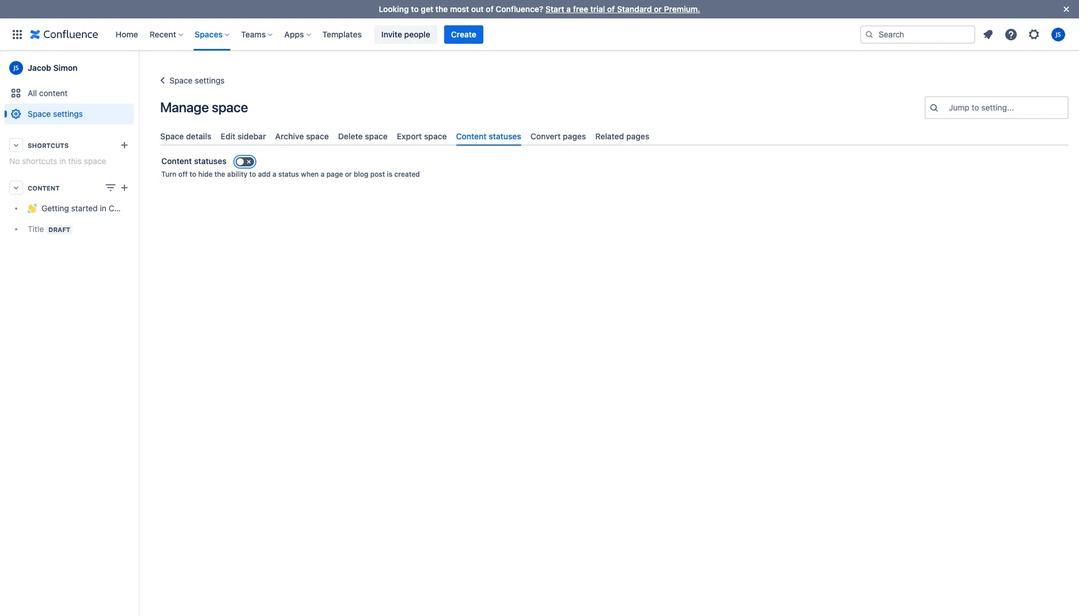 Task type: locate. For each thing, give the bounding box(es) containing it.
0 vertical spatial space
[[169, 76, 193, 85]]

related pages link
[[591, 127, 654, 146]]

0 horizontal spatial pages
[[563, 131, 586, 141]]

space inside tab list
[[160, 131, 184, 141]]

0 horizontal spatial space settings
[[28, 109, 83, 119]]

settings up the manage space
[[195, 76, 225, 85]]

invite
[[382, 29, 402, 39]]

manage space
[[160, 99, 248, 115]]

change view image
[[104, 181, 118, 195]]

tab list
[[156, 127, 1074, 146]]

content statuses up off
[[161, 156, 227, 166]]

to
[[411, 4, 419, 14], [972, 103, 980, 112], [190, 170, 196, 179], [249, 170, 256, 179]]

0 vertical spatial or
[[654, 4, 662, 14]]

sidebar
[[238, 131, 266, 141]]

space for manage space
[[212, 99, 248, 115]]

2 vertical spatial content
[[28, 184, 60, 192]]

space up 'edit' on the top
[[212, 99, 248, 115]]

the
[[436, 4, 448, 14], [215, 170, 225, 179]]

1 horizontal spatial of
[[607, 4, 615, 14]]

turn
[[161, 170, 177, 179]]

content up off
[[161, 156, 192, 166]]

in
[[59, 156, 66, 166], [100, 204, 106, 214]]

home
[[116, 29, 138, 39]]

1 horizontal spatial pages
[[627, 131, 650, 141]]

shortcuts
[[28, 142, 69, 149]]

of right out
[[486, 4, 494, 14]]

jacob simon link
[[5, 56, 134, 80]]

Search field
[[861, 25, 976, 44]]

pages inside related pages "link"
[[627, 131, 650, 141]]

space settings link down content
[[5, 104, 134, 125]]

edit sidebar
[[221, 131, 266, 141]]

statuses up hide
[[194, 156, 227, 166]]

1 vertical spatial settings
[[53, 109, 83, 119]]

settings icon image
[[1028, 27, 1042, 41]]

1 of from the left
[[486, 4, 494, 14]]

space element
[[0, 51, 151, 617]]

space
[[212, 99, 248, 115], [306, 131, 329, 141], [365, 131, 388, 141], [424, 131, 447, 141], [84, 156, 106, 166]]

0 horizontal spatial the
[[215, 170, 225, 179]]

shortcuts button
[[5, 135, 134, 156]]

apps
[[284, 29, 304, 39]]

0 horizontal spatial statuses
[[194, 156, 227, 166]]

0 vertical spatial content statuses
[[456, 131, 522, 141]]

1 horizontal spatial the
[[436, 4, 448, 14]]

0 horizontal spatial or
[[345, 170, 352, 179]]

space
[[169, 76, 193, 85], [28, 109, 51, 119], [160, 131, 184, 141]]

add shortcut image
[[118, 138, 131, 152]]

0 vertical spatial the
[[436, 4, 448, 14]]

space for delete space
[[365, 131, 388, 141]]

1 horizontal spatial space settings
[[169, 76, 225, 85]]

title draft
[[28, 224, 70, 234]]

space right archive
[[306, 131, 329, 141]]

in left this
[[59, 156, 66, 166]]

content right export space
[[456, 131, 487, 141]]

1 vertical spatial content
[[161, 156, 192, 166]]

to right jump
[[972, 103, 980, 112]]

space down all
[[28, 109, 51, 119]]

home link
[[112, 25, 142, 44]]

1 pages from the left
[[563, 131, 586, 141]]

space details link
[[156, 127, 216, 146]]

people
[[404, 29, 430, 39]]

to right off
[[190, 170, 196, 179]]

confluence image
[[30, 27, 98, 41], [30, 27, 98, 41]]

0 horizontal spatial content
[[28, 184, 60, 192]]

settings down 'all content' link on the top of page
[[53, 109, 83, 119]]

space right export
[[424, 131, 447, 141]]

a
[[567, 4, 571, 14], [273, 170, 277, 179], [321, 170, 325, 179]]

tree
[[5, 198, 151, 240]]

0 vertical spatial space settings
[[169, 76, 225, 85]]

a left page on the top
[[321, 170, 325, 179]]

export space link
[[392, 127, 452, 146]]

getting
[[42, 204, 69, 214]]

blog
[[354, 170, 369, 179]]

1 horizontal spatial statuses
[[489, 131, 522, 141]]

0 horizontal spatial content statuses
[[161, 156, 227, 166]]

2 pages from the left
[[627, 131, 650, 141]]

2 of from the left
[[607, 4, 615, 14]]

1 vertical spatial in
[[100, 204, 106, 214]]

0 vertical spatial statuses
[[489, 131, 522, 141]]

0 vertical spatial space settings link
[[156, 74, 225, 88]]

1 horizontal spatial or
[[654, 4, 662, 14]]

created
[[395, 170, 420, 179]]

most
[[450, 4, 469, 14]]

0 horizontal spatial of
[[486, 4, 494, 14]]

settings inside space element
[[53, 109, 83, 119]]

settings
[[195, 76, 225, 85], [53, 109, 83, 119]]

draft
[[48, 226, 70, 233]]

help icon image
[[1005, 27, 1019, 41]]

space for export space
[[424, 131, 447, 141]]

export
[[397, 131, 422, 141]]

0 horizontal spatial in
[[59, 156, 66, 166]]

content statuses left "convert"
[[456, 131, 522, 141]]

content
[[456, 131, 487, 141], [161, 156, 192, 166], [28, 184, 60, 192]]

in for shortcuts
[[59, 156, 66, 166]]

pages right "convert"
[[563, 131, 586, 141]]

the right get
[[436, 4, 448, 14]]

content inside content 'dropdown button'
[[28, 184, 60, 192]]

content statuses
[[456, 131, 522, 141], [161, 156, 227, 166]]

space settings
[[169, 76, 225, 85], [28, 109, 83, 119]]

archive space link
[[271, 127, 334, 146]]

banner containing home
[[0, 18, 1080, 51]]

space for archive space
[[306, 131, 329, 141]]

or left 'blog'
[[345, 170, 352, 179]]

1 vertical spatial or
[[345, 170, 352, 179]]

content inside content statuses link
[[456, 131, 487, 141]]

a right add
[[273, 170, 277, 179]]

recent button
[[146, 25, 188, 44]]

spaces button
[[191, 25, 234, 44]]

space settings up the manage space
[[169, 76, 225, 85]]

templates
[[323, 29, 362, 39]]

0 vertical spatial settings
[[195, 76, 225, 85]]

convert pages
[[531, 131, 586, 141]]

teams button
[[238, 25, 277, 44]]

2 horizontal spatial content
[[456, 131, 487, 141]]

space settings down content
[[28, 109, 83, 119]]

content up getting at the top left
[[28, 184, 60, 192]]

create a page image
[[118, 181, 131, 195]]

pages
[[563, 131, 586, 141], [627, 131, 650, 141]]

pages for convert pages
[[563, 131, 586, 141]]

tree containing getting started in confluence
[[5, 198, 151, 240]]

space details
[[160, 131, 211, 141]]

archive
[[275, 131, 304, 141]]

1 vertical spatial statuses
[[194, 156, 227, 166]]

no shortcuts in this space
[[9, 156, 106, 166]]

space right the delete
[[365, 131, 388, 141]]

convert
[[531, 131, 561, 141]]

pages inside convert pages link
[[563, 131, 586, 141]]

of
[[486, 4, 494, 14], [607, 4, 615, 14]]

search image
[[865, 30, 874, 39]]

0 horizontal spatial settings
[[53, 109, 83, 119]]

banner
[[0, 18, 1080, 51]]

of right trial
[[607, 4, 615, 14]]

related
[[596, 131, 624, 141]]

to left get
[[411, 4, 419, 14]]

1 vertical spatial space settings
[[28, 109, 83, 119]]

space left the details
[[160, 131, 184, 141]]

collapse sidebar image
[[126, 56, 151, 80]]

confluence
[[109, 204, 151, 214]]

or right standard
[[654, 4, 662, 14]]

convert pages link
[[526, 127, 591, 146]]

the right hide
[[215, 170, 225, 179]]

2 vertical spatial space
[[160, 131, 184, 141]]

manage
[[160, 99, 209, 115]]

statuses left "convert"
[[489, 131, 522, 141]]

statuses
[[489, 131, 522, 141], [194, 156, 227, 166]]

a left free
[[567, 4, 571, 14]]

or
[[654, 4, 662, 14], [345, 170, 352, 179]]

in right "started"
[[100, 204, 106, 214]]

tree inside space element
[[5, 198, 151, 240]]

content
[[39, 88, 68, 98]]

in inside getting started in confluence link
[[100, 204, 106, 214]]

looking
[[379, 4, 409, 14]]

1 horizontal spatial settings
[[195, 76, 225, 85]]

1 horizontal spatial in
[[100, 204, 106, 214]]

1 vertical spatial space
[[28, 109, 51, 119]]

1 vertical spatial space settings link
[[5, 104, 134, 125]]

space up 'manage'
[[169, 76, 193, 85]]

pages right related
[[627, 131, 650, 141]]

space settings link
[[156, 74, 225, 88], [5, 104, 134, 125]]

0 vertical spatial in
[[59, 156, 66, 166]]

space settings link up 'manage'
[[156, 74, 225, 88]]

all content link
[[5, 83, 134, 104]]

getting started in confluence
[[42, 204, 151, 214]]

0 horizontal spatial space settings link
[[5, 104, 134, 125]]

1 horizontal spatial content statuses
[[456, 131, 522, 141]]

this
[[68, 156, 82, 166]]

0 vertical spatial content
[[456, 131, 487, 141]]



Task type: vqa. For each thing, say whether or not it's contained in the screenshot.
Atlassian browser metrics plugin plugin
no



Task type: describe. For each thing, give the bounding box(es) containing it.
simon
[[53, 63, 78, 73]]

pages for related pages
[[627, 131, 650, 141]]

your profile and preferences image
[[1052, 27, 1066, 41]]

jacob simon
[[28, 63, 78, 73]]

Search settings text field
[[949, 102, 952, 114]]

jump
[[949, 103, 970, 112]]

off
[[178, 170, 188, 179]]

notification icon image
[[982, 27, 995, 41]]

apps button
[[281, 25, 316, 44]]

1 horizontal spatial space settings link
[[156, 74, 225, 88]]

recent
[[150, 29, 176, 39]]

0 horizontal spatial a
[[273, 170, 277, 179]]

space right this
[[84, 156, 106, 166]]

get
[[421, 4, 434, 14]]

status
[[278, 170, 299, 179]]

looking to get the most out of confluence? start a free trial of standard or premium.
[[379, 4, 701, 14]]

in for started
[[100, 204, 106, 214]]

ability
[[227, 170, 248, 179]]

edit
[[221, 131, 236, 141]]

start a free trial of standard or premium. link
[[546, 4, 701, 14]]

space settings inside space element
[[28, 109, 83, 119]]

page
[[327, 170, 343, 179]]

is
[[387, 170, 393, 179]]

post
[[370, 170, 385, 179]]

free
[[573, 4, 589, 14]]

export space
[[397, 131, 447, 141]]

premium.
[[664, 4, 701, 14]]

all content
[[28, 88, 68, 98]]

confluence?
[[496, 4, 544, 14]]

statuses inside tab list
[[489, 131, 522, 141]]

related pages
[[596, 131, 650, 141]]

content button
[[5, 178, 134, 198]]

getting started in confluence link
[[5, 198, 151, 219]]

1 vertical spatial the
[[215, 170, 225, 179]]

to left add
[[249, 170, 256, 179]]

start
[[546, 4, 565, 14]]

2 horizontal spatial a
[[567, 4, 571, 14]]

title
[[28, 224, 44, 234]]

1 horizontal spatial a
[[321, 170, 325, 179]]

add
[[258, 170, 271, 179]]

standard
[[617, 4, 652, 14]]

create link
[[444, 25, 484, 44]]

shortcuts
[[22, 156, 57, 166]]

hide
[[198, 170, 213, 179]]

tab list containing space details
[[156, 127, 1074, 146]]

edit sidebar link
[[216, 127, 271, 146]]

out
[[471, 4, 484, 14]]

archive space
[[275, 131, 329, 141]]

no
[[9, 156, 20, 166]]

1 horizontal spatial content
[[161, 156, 192, 166]]

templates link
[[319, 25, 365, 44]]

jump to setting...
[[949, 103, 1014, 112]]

global element
[[7, 18, 861, 50]]

invite people button
[[375, 25, 437, 44]]

teams
[[241, 29, 266, 39]]

1 vertical spatial content statuses
[[161, 156, 227, 166]]

content statuses link
[[452, 127, 526, 146]]

when
[[301, 170, 319, 179]]

started
[[71, 204, 98, 214]]

invite people
[[382, 29, 430, 39]]

turn off to hide the ability to add a status when a page or blog post is created
[[161, 170, 420, 179]]

setting...
[[982, 103, 1014, 112]]

delete space link
[[334, 127, 392, 146]]

delete space
[[338, 131, 388, 141]]

appswitcher icon image
[[10, 27, 24, 41]]

delete
[[338, 131, 363, 141]]

all
[[28, 88, 37, 98]]

spaces
[[195, 29, 223, 39]]

details
[[186, 131, 211, 141]]

jacob
[[28, 63, 51, 73]]

create
[[451, 29, 477, 39]]

trial
[[591, 4, 605, 14]]

close image
[[1060, 2, 1074, 16]]



